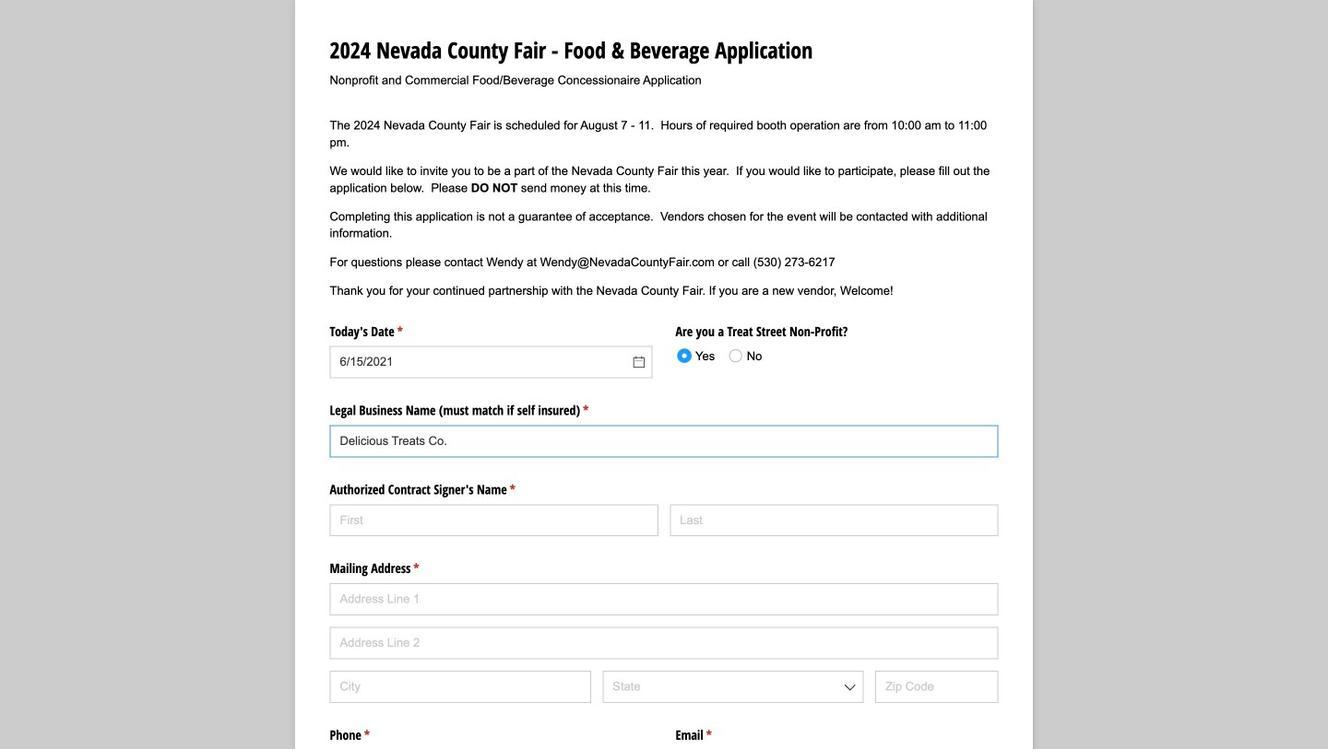 Task type: locate. For each thing, give the bounding box(es) containing it.
Address Line 1 text field
[[330, 584, 998, 616]]

None text field
[[330, 346, 653, 379], [330, 426, 998, 458], [330, 346, 653, 379], [330, 426, 998, 458]]

None radio
[[723, 342, 762, 369]]

State text field
[[603, 671, 864, 703]]

Zip Code text field
[[875, 671, 998, 703]]

City text field
[[330, 671, 591, 703]]

None radio
[[671, 342, 727, 369]]

Last text field
[[670, 505, 998, 537]]

First text field
[[330, 505, 658, 537]]



Task type: describe. For each thing, give the bounding box(es) containing it.
Address Line 2 text field
[[330, 628, 998, 660]]



